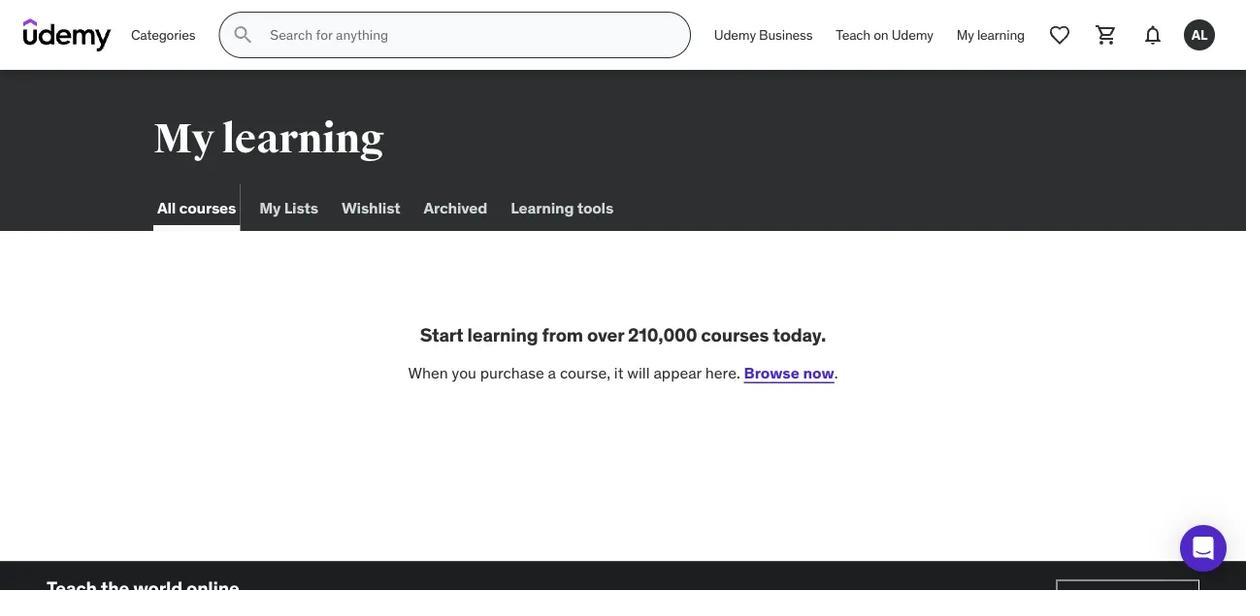 Task type: locate. For each thing, give the bounding box(es) containing it.
learning up lists
[[222, 114, 384, 164]]

purchase
[[480, 362, 544, 382]]

1 horizontal spatial learning
[[467, 323, 538, 346]]

wishlist image
[[1048, 23, 1071, 47]]

0 vertical spatial courses
[[179, 197, 236, 217]]

my learning
[[957, 26, 1025, 43], [153, 114, 384, 164]]

.
[[834, 362, 838, 382]]

0 horizontal spatial courses
[[179, 197, 236, 217]]

courses up here.
[[701, 323, 769, 346]]

0 horizontal spatial learning
[[222, 114, 384, 164]]

my inside "link"
[[957, 26, 974, 43]]

0 vertical spatial my learning
[[957, 26, 1025, 43]]

a
[[548, 362, 556, 382]]

start
[[420, 323, 463, 346]]

1 horizontal spatial courses
[[701, 323, 769, 346]]

notifications image
[[1141, 23, 1165, 47]]

tools
[[577, 197, 613, 217]]

my learning inside "link"
[[957, 26, 1025, 43]]

0 vertical spatial learning
[[977, 26, 1025, 43]]

from
[[542, 323, 583, 346]]

0 vertical spatial my
[[957, 26, 974, 43]]

here.
[[705, 362, 740, 382]]

my learning up 'my lists'
[[153, 114, 384, 164]]

my left lists
[[259, 197, 281, 217]]

2 horizontal spatial my
[[957, 26, 974, 43]]

1 horizontal spatial my
[[259, 197, 281, 217]]

0 horizontal spatial my
[[153, 114, 214, 164]]

when you purchase a course, it will appear here. browse now .
[[408, 362, 838, 382]]

course,
[[560, 362, 610, 382]]

categories
[[131, 26, 195, 43]]

210,000
[[628, 323, 697, 346]]

udemy right on
[[892, 26, 933, 43]]

learning
[[977, 26, 1025, 43], [222, 114, 384, 164], [467, 323, 538, 346]]

0 horizontal spatial my learning
[[153, 114, 384, 164]]

al link
[[1176, 12, 1223, 58]]

my for my lists link
[[259, 197, 281, 217]]

udemy inside the teach on udemy link
[[892, 26, 933, 43]]

learning up purchase
[[467, 323, 538, 346]]

2 vertical spatial learning
[[467, 323, 538, 346]]

submit search image
[[231, 23, 255, 47]]

now
[[803, 362, 834, 382]]

udemy left business
[[714, 26, 756, 43]]

1 vertical spatial learning
[[222, 114, 384, 164]]

wishlist
[[341, 197, 400, 217]]

learning left 'wishlist' icon
[[977, 26, 1025, 43]]

all courses
[[157, 197, 236, 217]]

2 vertical spatial my
[[259, 197, 281, 217]]

courses right all
[[179, 197, 236, 217]]

courses
[[179, 197, 236, 217], [701, 323, 769, 346]]

1 horizontal spatial my learning
[[957, 26, 1025, 43]]

business
[[759, 26, 813, 43]]

my
[[957, 26, 974, 43], [153, 114, 214, 164], [259, 197, 281, 217]]

it
[[614, 362, 623, 382]]

my up all courses
[[153, 114, 214, 164]]

udemy
[[714, 26, 756, 43], [892, 26, 933, 43]]

2 horizontal spatial learning
[[977, 26, 1025, 43]]

learning tools
[[511, 197, 613, 217]]

udemy business link
[[702, 12, 824, 58]]

learning
[[511, 197, 574, 217]]

browse now link
[[744, 362, 834, 382]]

my right teach on udemy
[[957, 26, 974, 43]]

2 udemy from the left
[[892, 26, 933, 43]]

my learning left 'wishlist' icon
[[957, 26, 1025, 43]]

al
[[1191, 26, 1207, 43]]

1 vertical spatial my learning
[[153, 114, 384, 164]]

teach on udemy link
[[824, 12, 945, 58]]

0 horizontal spatial udemy
[[714, 26, 756, 43]]

1 udemy from the left
[[714, 26, 756, 43]]

1 horizontal spatial udemy
[[892, 26, 933, 43]]



Task type: describe. For each thing, give the bounding box(es) containing it.
1 vertical spatial courses
[[701, 323, 769, 346]]

start learning from over 210,000 courses today.
[[420, 323, 826, 346]]

you
[[452, 362, 476, 382]]

on
[[874, 26, 888, 43]]

today.
[[773, 323, 826, 346]]

wishlist link
[[338, 184, 404, 231]]

when
[[408, 362, 448, 382]]

udemy inside udemy business link
[[714, 26, 756, 43]]

my for my learning "link"
[[957, 26, 974, 43]]

shopping cart with 0 items image
[[1095, 23, 1118, 47]]

my lists link
[[255, 184, 322, 231]]

learning tools link
[[507, 184, 617, 231]]

teach on udemy
[[836, 26, 933, 43]]

browse
[[744, 362, 800, 382]]

will
[[627, 362, 650, 382]]

udemy image
[[23, 18, 112, 51]]

all courses link
[[153, 184, 240, 231]]

lists
[[284, 197, 318, 217]]

learning inside "link"
[[977, 26, 1025, 43]]

over
[[587, 323, 624, 346]]

archived
[[424, 197, 487, 217]]

udemy business
[[714, 26, 813, 43]]

my learning link
[[945, 12, 1036, 58]]

teach
[[836, 26, 871, 43]]

Search for anything text field
[[266, 18, 667, 51]]

archived link
[[420, 184, 491, 231]]

my lists
[[259, 197, 318, 217]]

1 vertical spatial my
[[153, 114, 214, 164]]

appear
[[654, 362, 702, 382]]

all
[[157, 197, 176, 217]]

categories button
[[119, 12, 207, 58]]



Task type: vqa. For each thing, say whether or not it's contained in the screenshot.
'idea'
no



